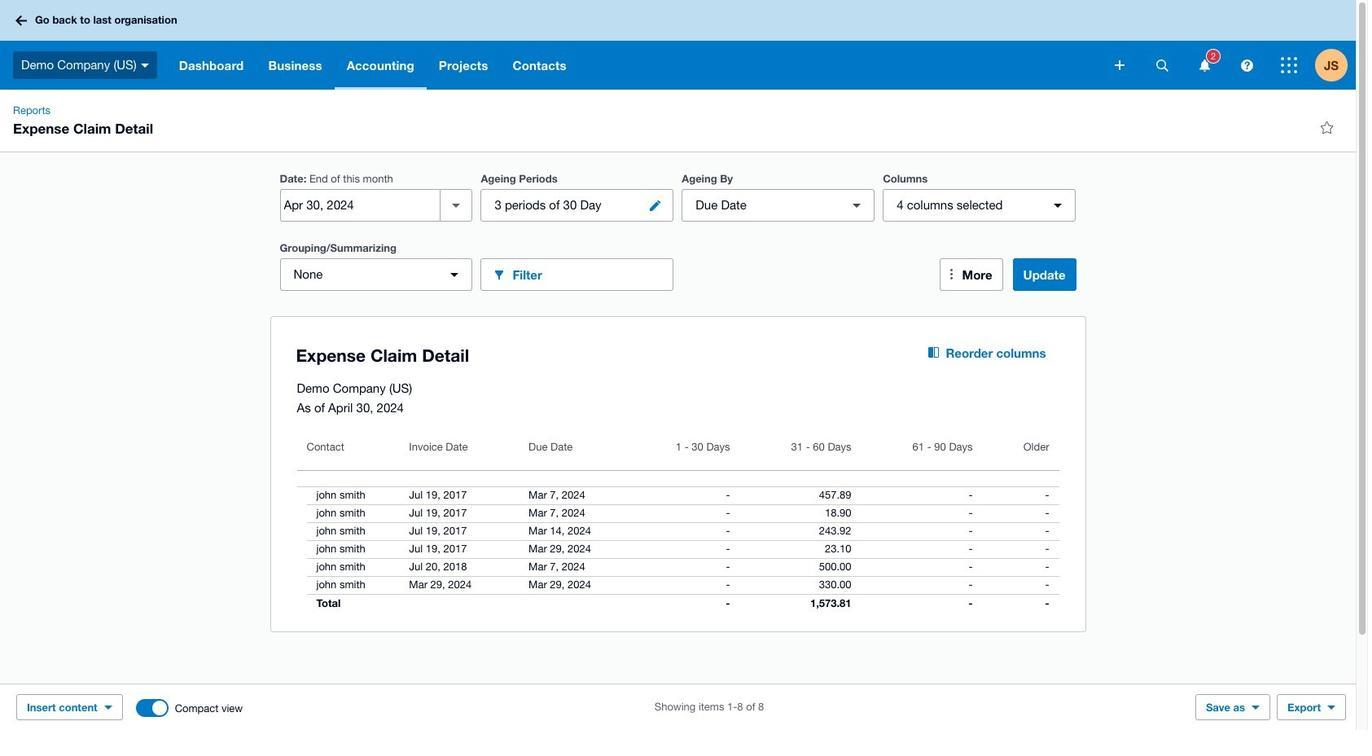 Task type: describe. For each thing, give the bounding box(es) containing it.
list of convenience dates image
[[440, 189, 473, 222]]

1 horizontal spatial svg image
[[1282, 57, 1298, 73]]

Select end date field
[[281, 190, 440, 221]]

0 horizontal spatial svg image
[[141, 63, 149, 67]]



Task type: locate. For each thing, give the bounding box(es) containing it.
svg image
[[1282, 57, 1298, 73], [141, 63, 149, 67]]

Report title field
[[292, 337, 890, 375]]

banner
[[0, 0, 1357, 90]]

report output element
[[297, 431, 1060, 612]]

add to favourites image
[[1311, 111, 1344, 143]]

svg image
[[15, 15, 27, 26], [1157, 59, 1169, 71], [1200, 59, 1210, 71], [1241, 59, 1254, 71], [1115, 60, 1125, 70]]



Task type: vqa. For each thing, say whether or not it's contained in the screenshot.
List Of Convenience Dates image
yes



